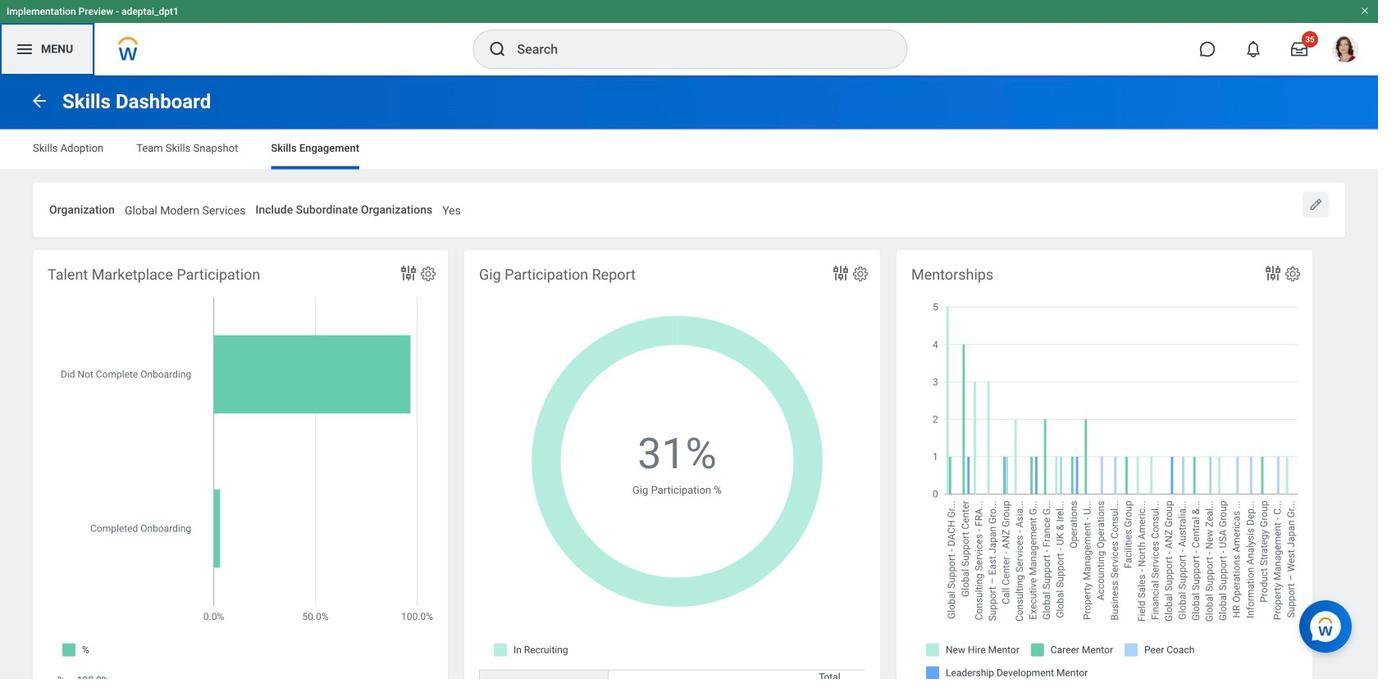 Task type: vqa. For each thing, say whether or not it's contained in the screenshot.
DASHBOARD EXPENSES icon
no



Task type: describe. For each thing, give the bounding box(es) containing it.
search image
[[488, 39, 507, 59]]

previous page image
[[30, 91, 49, 111]]

Search Workday  search field
[[517, 31, 873, 67]]

mentorships element
[[897, 250, 1313, 679]]

talent marketplace participation element
[[33, 250, 448, 679]]

configure gig participation report image
[[851, 265, 870, 283]]

configure talent marketplace participation image
[[419, 265, 437, 283]]

edit image
[[1308, 196, 1324, 213]]

notifications large image
[[1245, 41, 1262, 57]]

% image
[[77, 674, 119, 679]]

profile logan mcneil image
[[1332, 36, 1358, 66]]



Task type: locate. For each thing, give the bounding box(es) containing it.
configure and view chart data image
[[831, 263, 851, 283]]

None text field
[[125, 194, 246, 222], [442, 194, 461, 222], [125, 194, 246, 222], [442, 194, 461, 222]]

row inside the gig participation report element
[[479, 670, 1052, 679]]

justify image
[[15, 39, 34, 59]]

close environment banner image
[[1360, 6, 1370, 16]]

row
[[479, 670, 1052, 679]]

banner
[[0, 0, 1378, 75]]

configure mentorships image
[[1284, 265, 1302, 283]]

inbox large image
[[1291, 41, 1308, 57]]

column header
[[479, 670, 609, 679]]

gig participation report element
[[464, 250, 1052, 679]]

configure and view chart data image
[[399, 263, 418, 283]]

tab list
[[16, 130, 1362, 169]]

column header inside the gig participation report element
[[479, 670, 609, 679]]

main content
[[0, 75, 1378, 679]]



